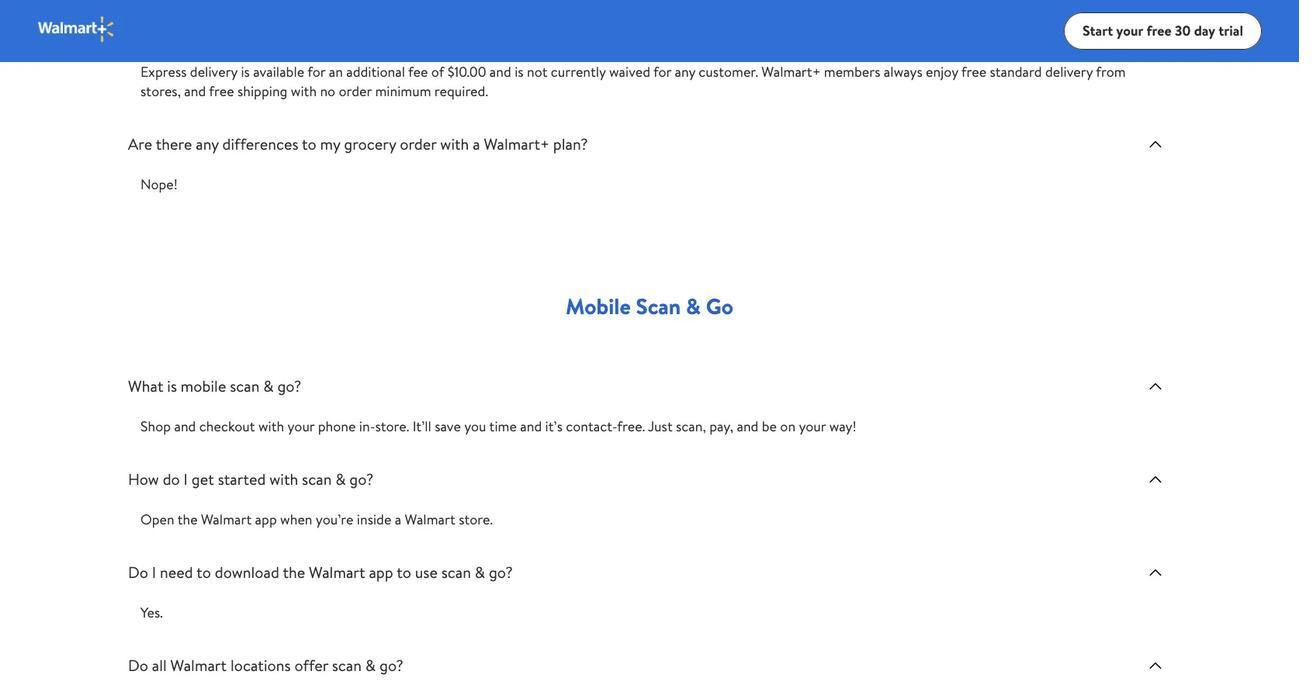 Task type: vqa. For each thing, say whether or not it's contained in the screenshot.
PRICE dropdown button
no



Task type: locate. For each thing, give the bounding box(es) containing it.
are
[[128, 134, 152, 155]]

order inside express delivery is available for an additional fee of $10.00 and is not currently waived for any customer. walmart+ members always enjoy free standard delivery from stores, and free shipping with no order minimum required.
[[339, 82, 372, 101]]

1 horizontal spatial i
[[184, 469, 188, 490]]

0 horizontal spatial for
[[308, 62, 326, 82]]

0 vertical spatial app
[[255, 510, 277, 530]]

2 horizontal spatial to
[[397, 562, 412, 583]]

open
[[141, 510, 174, 530]]

0 horizontal spatial delivery
[[190, 62, 238, 82]]

& right mobile
[[263, 376, 274, 397]]

delivery
[[190, 62, 238, 82], [1046, 62, 1094, 82]]

1 horizontal spatial for
[[654, 62, 672, 82]]

0 vertical spatial any
[[675, 62, 696, 82]]

any inside express delivery is available for an additional fee of $10.00 and is not currently waived for any customer. walmart+ members always enjoy free standard delivery from stores, and free shipping with no order minimum required.
[[675, 62, 696, 82]]

nope!
[[141, 175, 178, 194]]

a down required.
[[473, 134, 480, 155]]

what is mobile scan & go?
[[128, 376, 302, 397]]

0 horizontal spatial any
[[196, 134, 219, 155]]

the right 'download'
[[283, 562, 305, 583]]

with down required.
[[441, 134, 469, 155]]

to right need
[[197, 562, 211, 583]]

your inside start your free 30 day trial button
[[1117, 21, 1144, 40]]

0 vertical spatial order
[[339, 82, 372, 101]]

order right grocery
[[400, 134, 437, 155]]

w+ image
[[37, 15, 116, 43]]

for
[[308, 62, 326, 82], [654, 62, 672, 82]]

i right do on the bottom
[[184, 469, 188, 490]]

a
[[473, 134, 480, 155], [395, 510, 402, 530]]

go?
[[278, 376, 302, 397], [350, 469, 374, 490], [489, 562, 513, 583], [380, 655, 404, 676]]

and left it's
[[520, 417, 542, 436]]

is
[[241, 62, 250, 82], [515, 62, 524, 82], [167, 376, 177, 397]]

required.
[[435, 82, 488, 101]]

any left customer.
[[675, 62, 696, 82]]

order right no
[[339, 82, 372, 101]]

is left not
[[515, 62, 524, 82]]

for left the 'an'
[[308, 62, 326, 82]]

i left need
[[152, 562, 156, 583]]

1 horizontal spatial delivery
[[1046, 62, 1094, 82]]

1 vertical spatial store.
[[459, 510, 493, 530]]

standard
[[990, 62, 1043, 82]]

0 vertical spatial walmart+
[[762, 62, 821, 82]]

your right the on
[[799, 417, 827, 436]]

app
[[255, 510, 277, 530], [369, 562, 393, 583]]

your
[[1117, 21, 1144, 40], [288, 417, 315, 436], [799, 417, 827, 436]]

just
[[648, 417, 673, 436]]

there
[[156, 134, 192, 155]]

scan,
[[676, 417, 707, 436]]

to left use
[[397, 562, 412, 583]]

for right the waived
[[654, 62, 672, 82]]

a right inside
[[395, 510, 402, 530]]

phone
[[318, 417, 356, 436]]

what
[[128, 376, 163, 397]]

1 vertical spatial any
[[196, 134, 219, 155]]

do
[[128, 562, 148, 583], [128, 655, 148, 676]]

any
[[675, 62, 696, 82], [196, 134, 219, 155]]

app left when
[[255, 510, 277, 530]]

1 vertical spatial do
[[128, 655, 148, 676]]

stores,
[[141, 82, 181, 101]]

be
[[762, 417, 777, 436]]

0 vertical spatial do
[[128, 562, 148, 583]]

yes.
[[141, 603, 163, 623]]

free right enjoy
[[962, 62, 987, 82]]

it'll
[[413, 417, 432, 436]]

do left all
[[128, 655, 148, 676]]

do left need
[[128, 562, 148, 583]]

walmart+
[[762, 62, 821, 82], [484, 134, 550, 155]]

do i need to download the walmart app to use scan & go?
[[128, 562, 513, 583]]

fee
[[408, 62, 428, 82]]

walmart+ left plan?
[[484, 134, 550, 155]]

0 vertical spatial the
[[178, 510, 198, 530]]

1 vertical spatial i
[[152, 562, 156, 583]]

i
[[184, 469, 188, 490], [152, 562, 156, 583]]

0 horizontal spatial i
[[152, 562, 156, 583]]

free left the "30"
[[1147, 21, 1172, 40]]

1 horizontal spatial walmart+
[[762, 62, 821, 82]]

customer.
[[699, 62, 759, 82]]

differences
[[223, 134, 299, 155]]

need
[[160, 562, 193, 583]]

download
[[215, 562, 279, 583]]

and right $10.00
[[490, 62, 512, 82]]

scan
[[230, 376, 260, 397], [302, 469, 332, 490], [442, 562, 471, 583], [332, 655, 362, 676]]

is right what
[[167, 376, 177, 397]]

the
[[178, 510, 198, 530], [283, 562, 305, 583]]

&
[[686, 291, 701, 321], [263, 376, 274, 397], [336, 469, 346, 490], [475, 562, 485, 583], [366, 655, 376, 676]]

0 horizontal spatial store.
[[375, 417, 409, 436]]

0 horizontal spatial free
[[209, 82, 234, 101]]

pay,
[[710, 417, 734, 436]]

0 horizontal spatial to
[[197, 562, 211, 583]]

1 horizontal spatial app
[[369, 562, 393, 583]]

the right open
[[178, 510, 198, 530]]

walmart
[[201, 510, 252, 530], [405, 510, 456, 530], [309, 562, 365, 583], [170, 655, 227, 676]]

how do i get started with scan & go? image
[[1147, 471, 1166, 489]]

walmart+ inside express delivery is available for an additional fee of $10.00 and is not currently waived for any customer. walmart+ members always enjoy free standard delivery from stores, and free shipping with no order minimum required.
[[762, 62, 821, 82]]

is left available
[[241, 62, 250, 82]]

& left go
[[686, 291, 701, 321]]

1 vertical spatial the
[[283, 562, 305, 583]]

available
[[253, 62, 305, 82]]

scan right use
[[442, 562, 471, 583]]

to left my
[[302, 134, 317, 155]]

$10.00
[[448, 62, 487, 82]]

your left are express delivery fees waived for walmart+ members? icon
[[1117, 21, 1144, 40]]

any right there
[[196, 134, 219, 155]]

2 horizontal spatial your
[[1117, 21, 1144, 40]]

my
[[320, 134, 340, 155]]

1 do from the top
[[128, 562, 148, 583]]

your left phone
[[288, 417, 315, 436]]

enjoy
[[926, 62, 959, 82]]

when
[[280, 510, 313, 530]]

order
[[339, 82, 372, 101], [400, 134, 437, 155]]

with inside express delivery is available for an additional fee of $10.00 and is not currently waived for any customer. walmart+ members always enjoy free standard delivery from stores, and free shipping with no order minimum required.
[[291, 82, 317, 101]]

0 vertical spatial a
[[473, 134, 480, 155]]

way!
[[830, 417, 857, 436]]

to
[[302, 134, 317, 155], [197, 562, 211, 583], [397, 562, 412, 583]]

currently
[[551, 62, 606, 82]]

shipping
[[238, 82, 288, 101]]

with left no
[[291, 82, 317, 101]]

1 horizontal spatial the
[[283, 562, 305, 583]]

1 vertical spatial walmart+
[[484, 134, 550, 155]]

app left use
[[369, 562, 393, 583]]

delivery right express
[[190, 62, 238, 82]]

free left shipping
[[209, 82, 234, 101]]

delivery left the from at the right top of page
[[1046, 62, 1094, 82]]

with right checkout
[[258, 417, 284, 436]]

free
[[1147, 21, 1172, 40], [962, 62, 987, 82], [209, 82, 234, 101]]

start your free 30 day trial
[[1083, 21, 1244, 40]]

0 horizontal spatial the
[[178, 510, 198, 530]]

1 vertical spatial a
[[395, 510, 402, 530]]

1 horizontal spatial any
[[675, 62, 696, 82]]

with
[[291, 82, 317, 101], [441, 134, 469, 155], [258, 417, 284, 436], [270, 469, 298, 490]]

locations
[[231, 655, 291, 676]]

0 vertical spatial store.
[[375, 417, 409, 436]]

1 delivery from the left
[[190, 62, 238, 82]]

2 do from the top
[[128, 655, 148, 676]]

0 horizontal spatial order
[[339, 82, 372, 101]]

save
[[435, 417, 461, 436]]

and
[[490, 62, 512, 82], [184, 82, 206, 101], [174, 417, 196, 436], [520, 417, 542, 436], [737, 417, 759, 436]]

contact-
[[566, 417, 618, 436]]

mobile scan & go
[[566, 291, 734, 321]]

1 horizontal spatial order
[[400, 134, 437, 155]]

0 vertical spatial i
[[184, 469, 188, 490]]

walmart+ left members
[[762, 62, 821, 82]]

store.
[[375, 417, 409, 436], [459, 510, 493, 530]]

2 horizontal spatial free
[[1147, 21, 1172, 40]]

walmart down you're
[[309, 562, 365, 583]]

& up you're
[[336, 469, 346, 490]]

on
[[781, 417, 796, 436]]



Task type: describe. For each thing, give the bounding box(es) containing it.
start
[[1083, 21, 1114, 40]]

additional
[[346, 62, 405, 82]]

it's
[[546, 417, 563, 436]]

1 horizontal spatial is
[[241, 62, 250, 82]]

how
[[128, 469, 159, 490]]

30
[[1176, 21, 1191, 40]]

1 horizontal spatial your
[[799, 417, 827, 436]]

get
[[192, 469, 214, 490]]

walmart down started
[[201, 510, 252, 530]]

inside
[[357, 510, 392, 530]]

mobile
[[566, 291, 631, 321]]

start your free 30 day trial button
[[1065, 12, 1263, 50]]

scan
[[636, 291, 681, 321]]

go
[[706, 291, 734, 321]]

trial
[[1219, 21, 1244, 40]]

open the walmart app when you're inside a walmart store.
[[141, 510, 493, 530]]

scan right mobile
[[230, 376, 260, 397]]

do all walmart locations offer scan & go?
[[128, 655, 404, 676]]

always
[[884, 62, 923, 82]]

time
[[490, 417, 517, 436]]

in-
[[359, 417, 375, 436]]

members
[[824, 62, 881, 82]]

how do i get started with scan & go?
[[128, 469, 374, 490]]

not
[[527, 62, 548, 82]]

1 vertical spatial app
[[369, 562, 393, 583]]

free.
[[618, 417, 645, 436]]

are there any differences to my grocery order with a walmart+ plan? image
[[1147, 135, 1166, 154]]

scan up open the walmart app when you're inside a walmart store.
[[302, 469, 332, 490]]

do
[[163, 469, 180, 490]]

use
[[415, 562, 438, 583]]

and right stores,
[[184, 82, 206, 101]]

grocery
[[344, 134, 396, 155]]

express
[[141, 62, 187, 82]]

2 for from the left
[[654, 62, 672, 82]]

do i need to download the walmart app to use scan & go? image
[[1147, 564, 1166, 582]]

do for do i need to download the walmart app to use scan & go?
[[128, 562, 148, 583]]

what is mobile scan & go? image
[[1147, 377, 1166, 396]]

you're
[[316, 510, 354, 530]]

& right use
[[475, 562, 485, 583]]

0 horizontal spatial walmart+
[[484, 134, 550, 155]]

do all walmart locations offer scan & go? image
[[1147, 657, 1166, 676]]

1 horizontal spatial free
[[962, 62, 987, 82]]

shop and checkout with your phone in-store. it'll save you time and it's contact-free. just scan, pay, and be on your way!
[[141, 417, 857, 436]]

2 delivery from the left
[[1046, 62, 1094, 82]]

& right 'offer'
[[366, 655, 376, 676]]

walmart right all
[[170, 655, 227, 676]]

and right shop
[[174, 417, 196, 436]]

waived
[[610, 62, 651, 82]]

1 vertical spatial order
[[400, 134, 437, 155]]

0 horizontal spatial a
[[395, 510, 402, 530]]

are express delivery fees waived for walmart+ members? image
[[1147, 23, 1166, 41]]

1 for from the left
[[308, 62, 326, 82]]

walmart up use
[[405, 510, 456, 530]]

all
[[152, 655, 167, 676]]

0 horizontal spatial your
[[288, 417, 315, 436]]

day
[[1195, 21, 1216, 40]]

of
[[432, 62, 444, 82]]

plan?
[[553, 134, 588, 155]]

with right started
[[270, 469, 298, 490]]

minimum
[[375, 82, 431, 101]]

you
[[465, 417, 487, 436]]

scan right 'offer'
[[332, 655, 362, 676]]

do for do all walmart locations offer scan & go?
[[128, 655, 148, 676]]

shop
[[141, 417, 171, 436]]

no
[[320, 82, 336, 101]]

0 horizontal spatial is
[[167, 376, 177, 397]]

0 horizontal spatial app
[[255, 510, 277, 530]]

offer
[[295, 655, 328, 676]]

and left be
[[737, 417, 759, 436]]

express delivery is available for an additional fee of $10.00 and is not currently waived for any customer. walmart+ members always enjoy free standard delivery from stores, and free shipping with no order minimum required.
[[141, 62, 1126, 101]]

1 horizontal spatial a
[[473, 134, 480, 155]]

free inside start your free 30 day trial button
[[1147, 21, 1172, 40]]

an
[[329, 62, 343, 82]]

mobile
[[181, 376, 226, 397]]

2 horizontal spatial is
[[515, 62, 524, 82]]

1 horizontal spatial to
[[302, 134, 317, 155]]

are there any differences to my grocery order with a walmart+ plan?
[[128, 134, 588, 155]]

checkout
[[199, 417, 255, 436]]

from
[[1097, 62, 1126, 82]]

1 horizontal spatial store.
[[459, 510, 493, 530]]

started
[[218, 469, 266, 490]]



